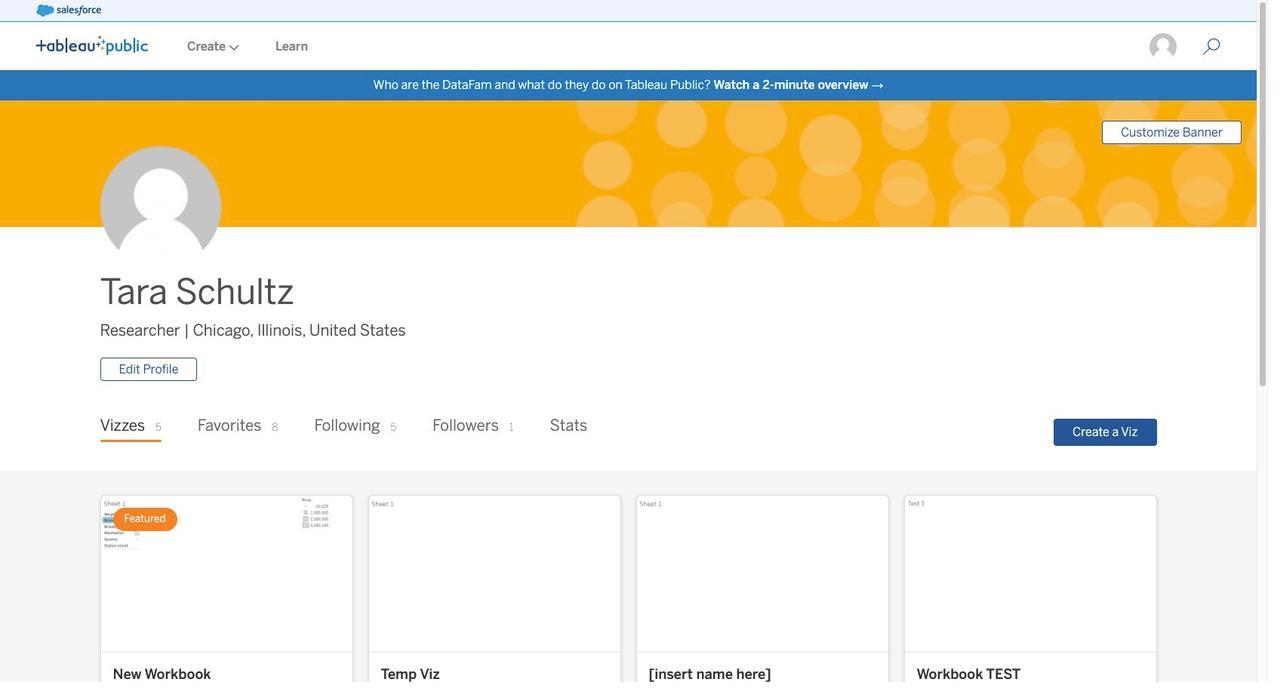 Task type: locate. For each thing, give the bounding box(es) containing it.
go to search image
[[1185, 38, 1239, 56]]

logo image
[[36, 35, 148, 55]]

avatar image
[[100, 147, 221, 268]]

create image
[[226, 45, 239, 51]]

salesforce logo image
[[36, 5, 101, 17]]

workbook thumbnail image
[[101, 496, 352, 652], [369, 496, 620, 652], [637, 496, 889, 652], [905, 496, 1157, 652]]



Task type: describe. For each thing, give the bounding box(es) containing it.
featured element
[[113, 508, 177, 532]]

4 workbook thumbnail image from the left
[[905, 496, 1157, 652]]

3 workbook thumbnail image from the left
[[637, 496, 889, 652]]

tara.schultz image
[[1149, 32, 1179, 62]]

2 workbook thumbnail image from the left
[[369, 496, 620, 652]]

1 workbook thumbnail image from the left
[[101, 496, 352, 652]]



Task type: vqa. For each thing, say whether or not it's contained in the screenshot.
4th Workbook thumbnail from right
yes



